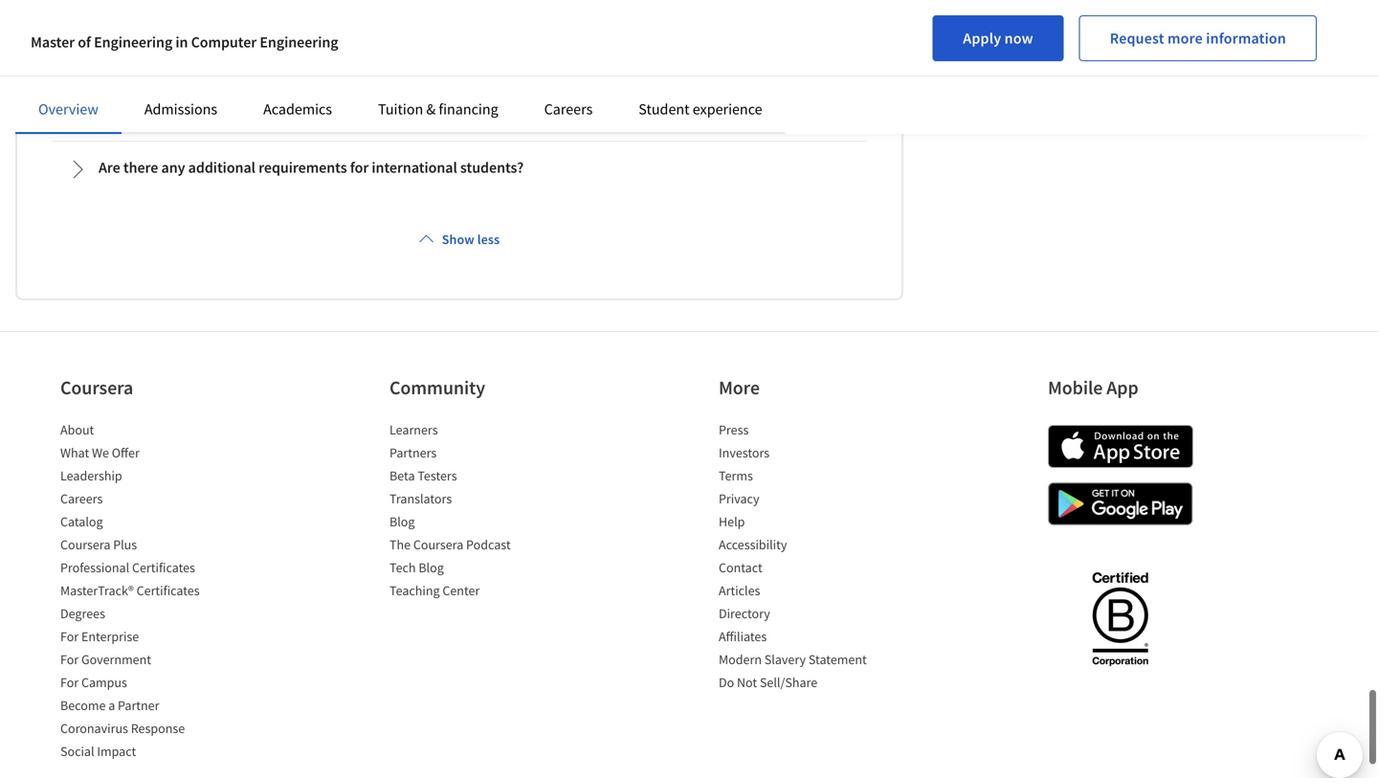 Task type: vqa. For each thing, say whether or not it's contained in the screenshot.
what do you want to learn? Text Field
no



Task type: locate. For each thing, give the bounding box(es) containing it.
a left degree
[[116, 53, 124, 73]]

students?
[[460, 158, 524, 177]]

3 for from the top
[[60, 674, 79, 691]]

learners link
[[390, 421, 438, 438]]

affiliates link
[[719, 628, 767, 645]]

coursera for learners partners beta testers translators blog the coursera podcast tech blog teaching center
[[413, 536, 463, 553]]

2 from from the left
[[494, 53, 525, 73]]

careers
[[544, 100, 593, 119], [60, 490, 103, 507]]

who down citizens,
[[440, 53, 468, 73]]

canada,
[[368, 53, 420, 73], [744, 53, 797, 73]]

investors
[[719, 444, 770, 461]]

language
[[68, 30, 130, 50]]

1 vertical spatial and
[[68, 99, 93, 118]]

u.s. left citizens,
[[410, 30, 436, 50]]

in left test
[[176, 33, 188, 52]]

0 vertical spatial certificates
[[132, 559, 195, 576]]

1 list from the left
[[60, 420, 223, 764]]

careers up 'catalog' link
[[60, 490, 103, 507]]

earned
[[68, 53, 113, 73]]

or up new
[[423, 53, 437, 73]]

from down the 'master of engineering in computer engineering'
[[174, 53, 204, 73]]

2 vertical spatial for
[[60, 674, 79, 691]]

0 horizontal spatial list
[[60, 420, 223, 764]]

certificates up mastertrack® certificates link
[[132, 559, 195, 576]]

nigeria,
[[499, 76, 548, 95]]

2 for from the top
[[60, 651, 79, 668]]

1 horizontal spatial are
[[471, 53, 491, 73]]

exception
[[549, 30, 612, 50]]

modern
[[719, 651, 762, 668]]

u.s. down required
[[323, 53, 348, 73]]

apply now
[[963, 29, 1033, 48]]

1 vertical spatial for
[[350, 158, 369, 177]]

1 engineering from the left
[[94, 33, 173, 52]]

and
[[613, 76, 638, 95], [68, 99, 93, 118]]

are up zealand,
[[471, 53, 491, 73]]

what we offer link
[[60, 444, 140, 461]]

the
[[525, 30, 546, 50], [298, 53, 320, 73], [528, 53, 549, 73], [299, 76, 320, 95], [699, 76, 720, 95], [96, 99, 117, 118]]

ireland,
[[247, 76, 296, 95]]

coursera up 'tech blog' link
[[413, 536, 463, 553]]

are
[[278, 30, 299, 50], [700, 30, 721, 50], [471, 53, 491, 73]]

become
[[60, 697, 106, 714]]

0 vertical spatial for
[[60, 628, 79, 645]]

requirements
[[259, 158, 347, 177]]

blog up the
[[390, 513, 415, 530]]

the coursera podcast link
[[390, 536, 511, 553]]

tuition & financing link
[[378, 100, 498, 119]]

1 horizontal spatial who
[[669, 30, 697, 50]]

u.s.
[[410, 30, 436, 50], [323, 53, 348, 73], [120, 99, 145, 118]]

who right 'those'
[[669, 30, 697, 50]]

0 horizontal spatial of
[[78, 33, 91, 52]]

coronavirus
[[60, 719, 128, 737]]

2 engineering from the left
[[260, 33, 338, 52]]

1 horizontal spatial a
[[116, 53, 124, 73]]

for
[[359, 30, 377, 50], [350, 158, 369, 177]]

and down "denmark,"
[[68, 99, 93, 118]]

0 vertical spatial who
[[669, 30, 697, 50]]

accessibility
[[719, 536, 787, 553]]

social
[[60, 742, 94, 760]]

campus
[[81, 674, 127, 691]]

0 vertical spatial for
[[359, 30, 377, 50]]

student
[[639, 100, 690, 119]]

center
[[442, 582, 480, 599]]

about
[[60, 421, 94, 438]]

get it on google play image
[[1048, 482, 1193, 525]]

catalog
[[60, 513, 103, 530]]

1 vertical spatial careers
[[60, 490, 103, 507]]

list containing press
[[719, 420, 881, 696]]

0 horizontal spatial in
[[176, 33, 188, 52]]

impact
[[97, 742, 136, 760]]

1 vertical spatial blog
[[419, 559, 444, 576]]

1 horizontal spatial of
[[615, 30, 627, 50]]

list for coursera
[[60, 420, 223, 764]]

of up earned
[[78, 33, 91, 52]]

0 vertical spatial careers
[[544, 100, 593, 119]]

1 vertical spatial for
[[60, 651, 79, 668]]

mastertrack® certificates link
[[60, 582, 200, 599]]

are right scores
[[278, 30, 299, 50]]

about link
[[60, 421, 94, 438]]

1 vertical spatial careers link
[[60, 490, 103, 507]]

0 horizontal spatial u.s.
[[120, 99, 145, 118]]

1 horizontal spatial in
[[283, 53, 295, 73]]

0 vertical spatial and
[[613, 76, 638, 95]]

and down countries:
[[613, 76, 638, 95]]

for left international
[[350, 158, 369, 177]]

additional
[[188, 158, 256, 177]]

1 vertical spatial certificates
[[137, 582, 200, 599]]

0 horizontal spatial or
[[351, 53, 365, 73]]

contact
[[719, 559, 763, 576]]

coursera down catalog
[[60, 536, 110, 553]]

canada, down earning
[[744, 53, 797, 73]]

0 horizontal spatial a
[[108, 697, 115, 714]]

2 list from the left
[[390, 420, 552, 604]]

0 horizontal spatial blog
[[390, 513, 415, 530]]

list containing learners
[[390, 420, 552, 604]]

for campus link
[[60, 674, 127, 691]]

a inside 'about what we offer leadership careers catalog coursera plus professional certificates mastertrack® certificates degrees for enterprise for government for campus become a partner coronavirus response social impact'
[[108, 697, 115, 714]]

1 horizontal spatial engineering
[[260, 33, 338, 52]]

request
[[1110, 29, 1164, 48]]

academics
[[263, 100, 332, 119]]

from down with
[[494, 53, 525, 73]]

0 horizontal spatial from
[[174, 53, 204, 73]]

are up 'australia,'
[[700, 30, 721, 50]]

a down campus
[[108, 697, 115, 714]]

the up the academics link
[[299, 76, 320, 95]]

learners partners beta testers translators blog the coursera podcast tech blog teaching center
[[390, 421, 511, 599]]

in
[[176, 33, 188, 52], [283, 53, 295, 73]]

help
[[719, 513, 745, 530]]

the down "denmark,"
[[96, 99, 117, 118]]

terms link
[[719, 467, 753, 484]]

0 vertical spatial careers link
[[544, 100, 593, 119]]

0 horizontal spatial canada,
[[368, 53, 420, 73]]

the up nigeria,
[[528, 53, 549, 73]]

coursera
[[60, 375, 133, 399], [60, 536, 110, 553], [413, 536, 463, 553]]

articles link
[[719, 582, 760, 599]]

3 list from the left
[[719, 420, 881, 696]]

2 horizontal spatial are
[[700, 30, 721, 50]]

now
[[1005, 29, 1033, 48]]

sweden,
[[641, 76, 696, 95]]

2 horizontal spatial list
[[719, 420, 881, 696]]

1 horizontal spatial and
[[613, 76, 638, 95]]

1 horizontal spatial u.s.
[[323, 53, 348, 73]]

for up for campus link
[[60, 651, 79, 668]]

in up ireland,
[[283, 53, 295, 73]]

list
[[60, 420, 223, 764], [390, 420, 552, 604], [719, 420, 881, 696]]

for left non-
[[359, 30, 377, 50]]

become a partner link
[[60, 697, 159, 714]]

a for partner
[[108, 697, 115, 714]]

logo of certified b corporation image
[[1081, 561, 1160, 675]]

coursera inside 'about what we offer leadership careers catalog coursera plus professional certificates mastertrack® certificates degrees for enterprise for government for campus become a partner coronavirus response social impact'
[[60, 536, 110, 553]]

leadership
[[60, 467, 122, 484]]

the right with
[[525, 30, 546, 50]]

a inside language proficiency test scores are required for non-u.s. citizens, with the exception of those who are earning or have earned a degree from institutions in the u.s. or canada, or who are from the following countries: australia, canada, denmark, germany, ghana, ireland, the netherlands, new zealand, nigeria, slovenia, and sweden, the united kingdom, and the u.s.
[[116, 53, 124, 73]]

for up become
[[60, 674, 79, 691]]

denmark,
[[68, 76, 131, 95]]

list for more
[[719, 420, 881, 696]]

0 vertical spatial u.s.
[[410, 30, 436, 50]]

careers down slovenia,
[[544, 100, 593, 119]]

terms
[[719, 467, 753, 484]]

mobile
[[1048, 375, 1103, 399]]

1 horizontal spatial canada,
[[744, 53, 797, 73]]

&
[[426, 100, 436, 119]]

1 vertical spatial who
[[440, 53, 468, 73]]

for inside language proficiency test scores are required for non-u.s. citizens, with the exception of those who are earning or have earned a degree from institutions in the u.s. or canada, or who are from the following countries: australia, canada, denmark, germany, ghana, ireland, the netherlands, new zealand, nigeria, slovenia, and sweden, the united kingdom, and the u.s.
[[359, 30, 377, 50]]

australia,
[[682, 53, 741, 73]]

certificates down professional certificates link
[[137, 582, 200, 599]]

privacy
[[719, 490, 759, 507]]

blog up teaching center link
[[419, 559, 444, 576]]

financing
[[439, 100, 498, 119]]

1 for from the top
[[60, 628, 79, 645]]

or up netherlands, at the left top
[[351, 53, 365, 73]]

request more information button
[[1079, 15, 1317, 61]]

coursera inside learners partners beta testers translators blog the coursera podcast tech blog teaching center
[[413, 536, 463, 553]]

tech blog link
[[390, 559, 444, 576]]

1 horizontal spatial from
[[494, 53, 525, 73]]

1 horizontal spatial careers link
[[544, 100, 593, 119]]

coursera plus link
[[60, 536, 137, 553]]

a for degree
[[116, 53, 124, 73]]

netherlands,
[[323, 76, 406, 95]]

community
[[390, 375, 485, 399]]

u.s. down germany,
[[120, 99, 145, 118]]

beta testers link
[[390, 467, 457, 484]]

or left have
[[775, 30, 789, 50]]

1 horizontal spatial list
[[390, 420, 552, 604]]

following
[[552, 53, 612, 73]]

0 horizontal spatial careers
[[60, 490, 103, 507]]

1 vertical spatial a
[[108, 697, 115, 714]]

accessibility link
[[719, 536, 787, 553]]

1 vertical spatial in
[[283, 53, 295, 73]]

canada, down non-
[[368, 53, 420, 73]]

0 vertical spatial a
[[116, 53, 124, 73]]

engineering up degree
[[94, 33, 173, 52]]

help link
[[719, 513, 745, 530]]

engineering up ireland,
[[260, 33, 338, 52]]

0 horizontal spatial careers link
[[60, 490, 103, 507]]

partner
[[118, 697, 159, 714]]

for down the degrees
[[60, 628, 79, 645]]

careers link up 'catalog' link
[[60, 490, 103, 507]]

computer
[[191, 33, 257, 52]]

of left 'those'
[[615, 30, 627, 50]]

institutions
[[207, 53, 280, 73]]

coursera for about what we offer leadership careers catalog coursera plus professional certificates mastertrack® certificates degrees for enterprise for government for campus become a partner coronavirus response social impact
[[60, 536, 110, 553]]

press link
[[719, 421, 749, 438]]

are there any additional requirements for international students? button
[[53, 142, 866, 194]]

0 vertical spatial blog
[[390, 513, 415, 530]]

blog
[[390, 513, 415, 530], [419, 559, 444, 576]]

response
[[131, 719, 185, 737]]

list containing about
[[60, 420, 223, 764]]

2 horizontal spatial u.s.
[[410, 30, 436, 50]]

0 horizontal spatial and
[[68, 99, 93, 118]]

press
[[719, 421, 749, 438]]

careers link down slovenia,
[[544, 100, 593, 119]]

0 horizontal spatial engineering
[[94, 33, 173, 52]]

new
[[409, 76, 437, 95]]



Task type: describe. For each thing, give the bounding box(es) containing it.
request more information
[[1110, 29, 1286, 48]]

degrees link
[[60, 605, 105, 622]]

directory
[[719, 605, 770, 622]]

1 vertical spatial u.s.
[[323, 53, 348, 73]]

degree
[[127, 53, 171, 73]]

for inside dropdown button
[[350, 158, 369, 177]]

any
[[161, 158, 185, 177]]

2 horizontal spatial or
[[775, 30, 789, 50]]

show
[[442, 230, 475, 248]]

2 vertical spatial u.s.
[[120, 99, 145, 118]]

partners
[[390, 444, 437, 461]]

1 canada, from the left
[[368, 53, 420, 73]]

mobile app
[[1048, 375, 1139, 399]]

modern slavery statement link
[[719, 651, 867, 668]]

catalog link
[[60, 513, 103, 530]]

have
[[792, 30, 823, 50]]

student experience
[[639, 100, 762, 119]]

1 horizontal spatial careers
[[544, 100, 593, 119]]

non-
[[380, 30, 410, 50]]

required
[[302, 30, 356, 50]]

master
[[31, 33, 75, 52]]

list for community
[[390, 420, 552, 604]]

information
[[1206, 29, 1286, 48]]

for enterprise link
[[60, 628, 139, 645]]

academics link
[[263, 100, 332, 119]]

show less button
[[411, 222, 508, 256]]

translators link
[[390, 490, 452, 507]]

statement
[[809, 651, 867, 668]]

coronavirus response link
[[60, 719, 185, 737]]

citizens,
[[439, 30, 491, 50]]

about what we offer leadership careers catalog coursera plus professional certificates mastertrack® certificates degrees for enterprise for government for campus become a partner coronavirus response social impact
[[60, 421, 200, 760]]

germany,
[[134, 76, 195, 95]]

careers inside 'about what we offer leadership careers catalog coursera plus professional certificates mastertrack® certificates degrees for enterprise for government for campus become a partner coronavirus response social impact'
[[60, 490, 103, 507]]

there
[[123, 158, 158, 177]]

degrees
[[60, 605, 105, 622]]

enterprise
[[81, 628, 139, 645]]

international
[[372, 158, 457, 177]]

master of engineering in computer engineering
[[31, 33, 338, 52]]

of inside language proficiency test scores are required for non-u.s. citizens, with the exception of those who are earning or have earned a degree from institutions in the u.s. or canada, or who are from the following countries: australia, canada, denmark, germany, ghana, ireland, the netherlands, new zealand, nigeria, slovenia, and sweden, the united kingdom, and the u.s.
[[615, 30, 627, 50]]

leadership link
[[60, 467, 122, 484]]

1 horizontal spatial or
[[423, 53, 437, 73]]

translators
[[390, 490, 452, 507]]

scores
[[235, 30, 275, 50]]

podcast
[[466, 536, 511, 553]]

teaching center link
[[390, 582, 480, 599]]

show less
[[442, 230, 500, 248]]

contact link
[[719, 559, 763, 576]]

partners link
[[390, 444, 437, 461]]

social impact link
[[60, 742, 136, 760]]

professional
[[60, 559, 129, 576]]

the down required
[[298, 53, 320, 73]]

coursera up about in the bottom of the page
[[60, 375, 133, 399]]

not
[[737, 674, 757, 691]]

the down 'australia,'
[[699, 76, 720, 95]]

tech
[[390, 559, 416, 576]]

in inside language proficiency test scores are required for non-u.s. citizens, with the exception of those who are earning or have earned a degree from institutions in the u.s. or canada, or who are from the following countries: australia, canada, denmark, germany, ghana, ireland, the netherlands, new zealand, nigeria, slovenia, and sweden, the united kingdom, and the u.s.
[[283, 53, 295, 73]]

we
[[92, 444, 109, 461]]

zealand,
[[440, 76, 496, 95]]

blog link
[[390, 513, 415, 530]]

0 horizontal spatial are
[[278, 30, 299, 50]]

directory link
[[719, 605, 770, 622]]

united
[[723, 76, 766, 95]]

earning
[[724, 30, 772, 50]]

privacy link
[[719, 490, 759, 507]]

with
[[494, 30, 522, 50]]

plus
[[113, 536, 137, 553]]

2 canada, from the left
[[744, 53, 797, 73]]

offer
[[112, 444, 140, 461]]

countries:
[[615, 53, 679, 73]]

professional certificates link
[[60, 559, 195, 576]]

testers
[[418, 467, 457, 484]]

proficiency
[[133, 30, 205, 50]]

app
[[1107, 375, 1139, 399]]

are
[[99, 158, 120, 177]]

the
[[390, 536, 411, 553]]

more
[[719, 375, 760, 399]]

for government link
[[60, 651, 151, 668]]

admissions link
[[144, 100, 217, 119]]

those
[[631, 30, 666, 50]]

do
[[719, 674, 734, 691]]

are there any additional requirements for international students?
[[99, 158, 524, 177]]

less
[[477, 230, 500, 248]]

sell/share
[[760, 674, 818, 691]]

what
[[60, 444, 89, 461]]

admissions
[[144, 100, 217, 119]]

experience
[[693, 100, 762, 119]]

download on the app store image
[[1048, 425, 1193, 468]]

1 horizontal spatial blog
[[419, 559, 444, 576]]

kingdom,
[[769, 76, 831, 95]]

0 horizontal spatial who
[[440, 53, 468, 73]]

0 vertical spatial in
[[176, 33, 188, 52]]

slovenia,
[[551, 76, 610, 95]]

government
[[81, 651, 151, 668]]

apply
[[963, 29, 1001, 48]]

1 from from the left
[[174, 53, 204, 73]]



